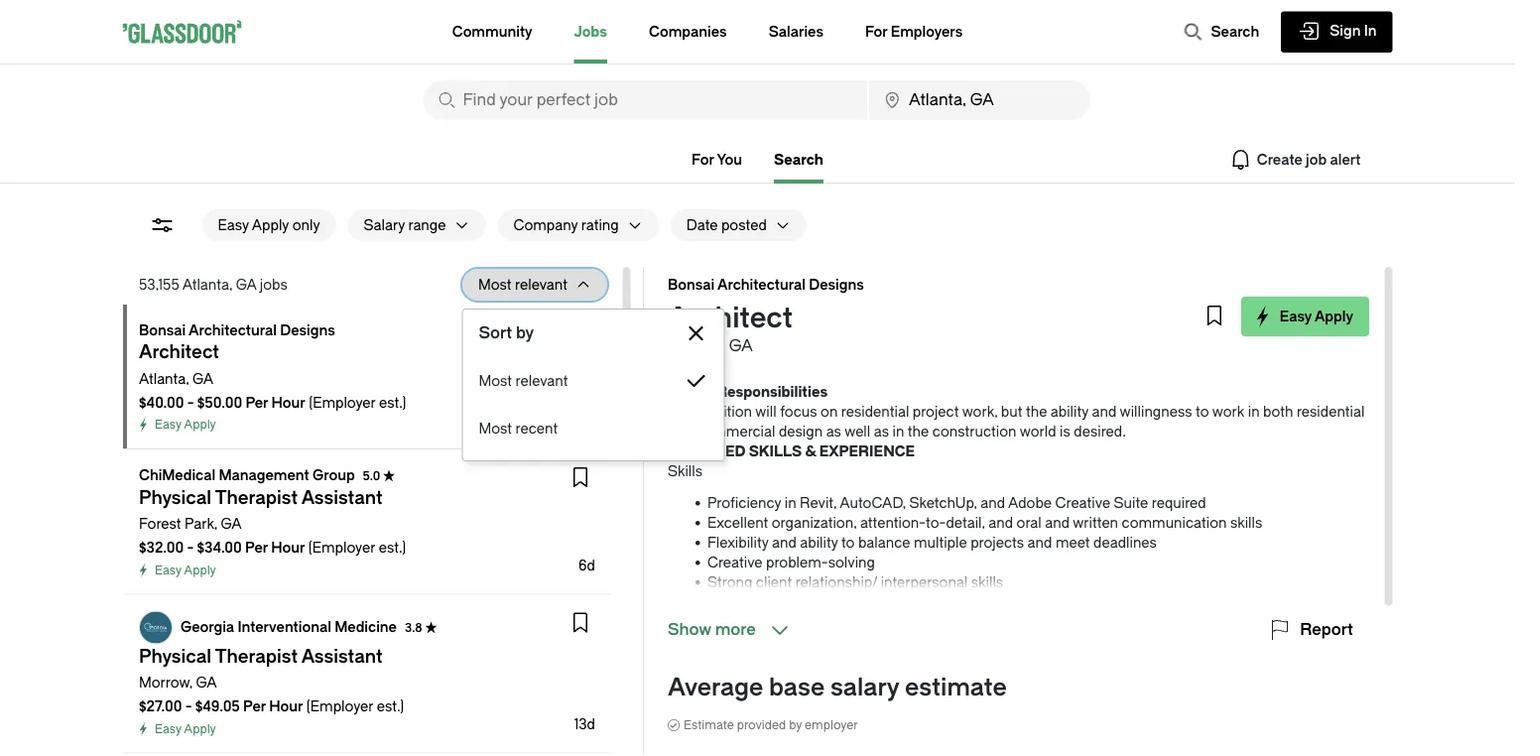 Task type: describe. For each thing, give the bounding box(es) containing it.
jobs
[[259, 276, 287, 293]]

oral
[[1016, 515, 1041, 531]]

$40.00
[[138, 394, 184, 411]]

required
[[667, 443, 745, 459]]

more
[[715, 621, 755, 639]]

Search location field
[[869, 80, 1090, 120]]

architectural for bonsai architectural designs
[[188, 322, 276, 338]]

for you
[[692, 151, 742, 168]]

13d
[[574, 717, 595, 733]]

architectural for bonsai architectural designs architect atlanta, ga
[[717, 276, 805, 293]]

search button
[[1173, 12, 1270, 52]]

53,155
[[138, 276, 179, 293]]

most relevant button
[[462, 269, 567, 301]]

bonsai for bonsai architectural designs
[[138, 322, 185, 338]]

communication
[[1121, 515, 1227, 531]]

strong
[[707, 574, 752, 590]]

and up meet
[[1045, 515, 1069, 531]]

rating
[[581, 217, 619, 233]]

skills
[[748, 443, 802, 459]]

most relevant inside popup button
[[478, 276, 567, 293]]

for for for you
[[692, 151, 714, 168]]

projects
[[970, 534, 1024, 551]]

estimate
[[905, 674, 1007, 702]]

posted
[[721, 217, 767, 233]]

1 horizontal spatial in
[[892, 423, 904, 440]]

none field search location
[[869, 80, 1090, 120]]

average base salary estimate
[[667, 674, 1007, 702]]

apply for 30d+
[[183, 418, 216, 432]]

est.) for atlanta, ga $40.00 - $50.00 per hour (employer est.)
[[379, 394, 406, 411]]

show
[[667, 621, 711, 639]]

apply for 6d
[[183, 563, 216, 577]]

report
[[1300, 621, 1353, 639]]

morrow, ga $27.00 - $49.05 per hour (employer est.)
[[138, 675, 404, 715]]

1 vertical spatial skills
[[971, 574, 1003, 590]]

desired.
[[1074, 423, 1126, 440]]

employer
[[804, 718, 858, 732]]

sort by
[[479, 324, 534, 342]]

group
[[312, 467, 354, 483]]

forest park, ga $32.00 - $34.00 per hour (employer est.)
[[138, 516, 406, 556]]

easy apply for forest park, ga $32.00 - $34.00 per hour (employer est.)
[[154, 563, 216, 577]]

salary range
[[364, 217, 446, 233]]

on
[[820, 403, 837, 420]]

open filter menu image
[[150, 213, 174, 237]]

report button
[[1268, 618, 1353, 642]]

range
[[408, 217, 446, 233]]

easy apply for atlanta, ga $40.00 - $50.00 per hour (employer est.)
[[154, 418, 216, 432]]

atlanta, inside "atlanta, ga $40.00 - $50.00 per hour (employer est.)"
[[138, 371, 189, 387]]

show more
[[667, 621, 755, 639]]

most for most relevant button
[[479, 373, 512, 389]]

companies link
[[649, 0, 727, 64]]

experience
[[819, 443, 915, 459]]

interpersonal
[[880, 574, 967, 590]]

1 vertical spatial by
[[789, 718, 801, 732]]

most for most recent button
[[479, 420, 512, 437]]

easy apply only button
[[202, 209, 336, 241]]

search link
[[774, 151, 824, 184]]

salary
[[830, 674, 899, 702]]

solving
[[828, 554, 875, 571]]

georgia interventional medicine 3.8 ★
[[180, 619, 437, 635]]

flexibility
[[707, 534, 768, 551]]

date posted
[[686, 217, 767, 233]]

0 vertical spatial by
[[516, 324, 534, 342]]

company rating
[[514, 217, 619, 233]]

architect
[[667, 302, 792, 335]]

required
[[1151, 495, 1206, 511]]

search inside button
[[1211, 23, 1260, 40]]

ga inside "atlanta, ga $40.00 - $50.00 per hour (employer est.)"
[[192, 371, 213, 387]]

$27.00
[[138, 699, 181, 715]]

salaries link
[[769, 0, 824, 64]]

1 vertical spatial &
[[805, 443, 816, 459]]

companies
[[649, 23, 727, 40]]

1 horizontal spatial to
[[1195, 403, 1209, 420]]

0 horizontal spatial &
[[702, 384, 713, 400]]

position
[[699, 403, 752, 420]]

both
[[1263, 403, 1293, 420]]

bonsai for bonsai architectural designs architect atlanta, ga
[[667, 276, 714, 293]]

and up projects
[[988, 515, 1013, 531]]

bonsai architectural designs architect atlanta, ga
[[667, 276, 864, 355]]

for employers
[[865, 23, 963, 40]]

proficiency
[[707, 495, 781, 511]]

relevant inside popup button
[[515, 276, 567, 293]]

ga inside forest park, ga $32.00 - $34.00 per hour (employer est.)
[[220, 516, 241, 532]]

estimate
[[683, 718, 734, 732]]

close dropdown image
[[684, 322, 708, 345]]

easy for atlanta, ga $40.00 - $50.00 per hour (employer est.)
[[154, 418, 181, 432]]

53,155 atlanta, ga jobs
[[138, 276, 287, 293]]

show more button
[[667, 618, 791, 642]]

autocad,
[[839, 495, 906, 511]]

(employer for atlanta, ga $40.00 - $50.00 per hour (employer est.)
[[308, 394, 375, 411]]

jobs link
[[574, 0, 607, 64]]

estimate provided by employer
[[683, 718, 858, 732]]

★ for chimedical management group
[[383, 469, 395, 483]]

design
[[778, 423, 822, 440]]

this
[[667, 403, 695, 420]]

easy up both
[[1280, 308, 1312, 325]]

and up the detail,
[[980, 495, 1005, 511]]

adobe
[[1008, 495, 1052, 511]]

work,
[[962, 403, 997, 420]]

but
[[1001, 403, 1022, 420]]

hour for morrow, ga
[[269, 699, 303, 715]]

suite
[[1114, 495, 1148, 511]]

6d
[[578, 558, 595, 574]]

community link
[[452, 0, 533, 64]]

est.) for morrow, ga $27.00 - $49.05 per hour (employer est.)
[[376, 699, 404, 715]]

0 horizontal spatial the
[[907, 423, 929, 440]]

sort by list box
[[463, 357, 724, 453]]

0 vertical spatial the
[[1026, 403, 1047, 420]]

1 horizontal spatial ability
[[1050, 403, 1088, 420]]

written
[[1073, 515, 1118, 531]]

problem-
[[766, 554, 828, 571]]

responsibilities
[[716, 384, 827, 400]]

and up problem-
[[772, 534, 796, 551]]

most recent
[[479, 420, 558, 437]]

you
[[717, 151, 742, 168]]

2 as from the left
[[874, 423, 889, 440]]

1 vertical spatial to
[[841, 534, 854, 551]]

balance
[[858, 534, 910, 551]]

ga left jobs
[[235, 276, 256, 293]]

most relevant button
[[463, 357, 724, 405]]

designs for bonsai architectural designs
[[280, 322, 335, 338]]

georgia interventional medicine logo image
[[139, 612, 171, 644]]



Task type: vqa. For each thing, say whether or not it's contained in the screenshot.
INC inside 'JOBS LIST' element
no



Task type: locate. For each thing, give the bounding box(es) containing it.
1 vertical spatial in
[[892, 423, 904, 440]]

★ for georgia interventional medicine
[[425, 621, 437, 635]]

multiple
[[913, 534, 967, 551]]

interventional
[[237, 619, 331, 635]]

0 vertical spatial per
[[245, 394, 268, 411]]

designs inside jobs list element
[[280, 322, 335, 338]]

bonsai up close dropdown image on the left top of the page
[[667, 276, 714, 293]]

atlanta, inside bonsai architectural designs architect atlanta, ga
[[667, 337, 725, 355]]

architectural inside bonsai architectural designs architect atlanta, ga
[[717, 276, 805, 293]]

0 horizontal spatial ability
[[800, 534, 838, 551]]

most relevant
[[478, 276, 567, 293], [479, 373, 568, 389]]

search
[[1211, 23, 1260, 40], [774, 151, 824, 168]]

★ inside chimedical management group 5.0 ★
[[383, 469, 395, 483]]

★ right "5.0" on the bottom left
[[383, 469, 395, 483]]

0 vertical spatial hour
[[271, 394, 305, 411]]

est.) down "5.0" on the bottom left
[[378, 540, 406, 556]]

0 vertical spatial &
[[702, 384, 713, 400]]

per right $50.00
[[245, 394, 268, 411]]

3.8
[[404, 621, 422, 635]]

0 horizontal spatial architectural
[[188, 322, 276, 338]]

2 vertical spatial in
[[784, 495, 796, 511]]

0 vertical spatial ★
[[383, 469, 395, 483]]

(employer down group
[[308, 540, 375, 556]]

easy for morrow, ga $27.00 - $49.05 per hour (employer est.)
[[154, 722, 181, 736]]

as down on
[[826, 423, 841, 440]]

atlanta, ga $40.00 - $50.00 per hour (employer est.)
[[138, 371, 406, 411]]

1 vertical spatial bonsai
[[138, 322, 185, 338]]

1 vertical spatial -
[[187, 540, 193, 556]]

(employer for morrow, ga $27.00 - $49.05 per hour (employer est.)
[[306, 699, 373, 715]]

1 horizontal spatial for
[[865, 23, 888, 40]]

est.) up "5.0" on the bottom left
[[379, 394, 406, 411]]

medicine
[[334, 619, 396, 635]]

construction
[[932, 423, 1016, 440]]

ga up $50.00
[[192, 371, 213, 387]]

creative down flexibility
[[707, 554, 762, 571]]

0 vertical spatial atlanta,
[[182, 276, 232, 293]]

(employer inside morrow, ga $27.00 - $49.05 per hour (employer est.)
[[306, 699, 373, 715]]

0 horizontal spatial as
[[826, 423, 841, 440]]

1 horizontal spatial designs
[[809, 276, 864, 293]]

creative
[[1055, 495, 1110, 511], [707, 554, 762, 571]]

community
[[452, 23, 533, 40]]

1 horizontal spatial skills
[[1230, 515, 1262, 531]]

relevant up sort by
[[515, 276, 567, 293]]

most relevant up most recent
[[479, 373, 568, 389]]

1 vertical spatial designs
[[280, 322, 335, 338]]

1 vertical spatial (employer
[[308, 540, 375, 556]]

hour right $34.00
[[271, 540, 305, 556]]

easy down '$40.00'
[[154, 418, 181, 432]]

0 horizontal spatial bonsai
[[138, 322, 185, 338]]

$50.00
[[197, 394, 242, 411]]

2 vertical spatial most
[[479, 420, 512, 437]]

1 vertical spatial atlanta,
[[667, 337, 725, 355]]

0 vertical spatial designs
[[809, 276, 864, 293]]

ability up is
[[1050, 403, 1088, 420]]

in left revit,
[[784, 495, 796, 511]]

architectural up architect
[[717, 276, 805, 293]]

0 vertical spatial relevant
[[515, 276, 567, 293]]

to left "work" on the right of page
[[1195, 403, 1209, 420]]

skills down projects
[[971, 574, 1003, 590]]

1 vertical spatial relevant
[[516, 373, 568, 389]]

& down design
[[805, 443, 816, 459]]

residential up well
[[841, 403, 909, 420]]

average
[[667, 674, 763, 702]]

most inside popup button
[[478, 276, 511, 293]]

for
[[865, 23, 888, 40], [692, 151, 714, 168]]

by right provided
[[789, 718, 801, 732]]

-
[[187, 394, 194, 411], [187, 540, 193, 556], [185, 699, 191, 715]]

most left recent
[[479, 420, 512, 437]]

for for for employers
[[865, 23, 888, 40]]

1 horizontal spatial &
[[805, 443, 816, 459]]

- down 'park,'
[[187, 540, 193, 556]]

1 vertical spatial hour
[[271, 540, 305, 556]]

most down sort
[[479, 373, 512, 389]]

- right $27.00
[[185, 699, 191, 715]]

for left you
[[692, 151, 714, 168]]

ability down organization,
[[800, 534, 838, 551]]

park,
[[184, 516, 217, 532]]

provided
[[737, 718, 786, 732]]

0 horizontal spatial creative
[[707, 554, 762, 571]]

0 horizontal spatial to
[[841, 534, 854, 551]]

company rating button
[[498, 209, 619, 241]]

0 vertical spatial ability
[[1050, 403, 1088, 420]]

est.) inside "atlanta, ga $40.00 - $50.00 per hour (employer est.)"
[[379, 394, 406, 411]]

skills
[[1230, 515, 1262, 531], [971, 574, 1003, 590]]

1 vertical spatial est.)
[[378, 540, 406, 556]]

0 horizontal spatial by
[[516, 324, 534, 342]]

commercial
[[695, 423, 775, 440]]

ga up $34.00
[[220, 516, 241, 532]]

1 horizontal spatial creative
[[1055, 495, 1110, 511]]

0 vertical spatial most
[[478, 276, 511, 293]]

per inside morrow, ga $27.00 - $49.05 per hour (employer est.)
[[243, 699, 265, 715]]

salary
[[364, 217, 405, 233]]

relationship/
[[795, 574, 877, 590]]

most relevant up sort by
[[478, 276, 567, 293]]

0 horizontal spatial none field
[[423, 80, 867, 120]]

0 horizontal spatial search
[[774, 151, 824, 168]]

(employer down the medicine
[[306, 699, 373, 715]]

$34.00
[[197, 540, 241, 556]]

0 vertical spatial (employer
[[308, 394, 375, 411]]

designs for bonsai architectural designs architect atlanta, ga
[[809, 276, 864, 293]]

2 residential from the left
[[1296, 403, 1364, 420]]

organization,
[[771, 515, 856, 531]]

per for atlanta, ga
[[245, 394, 268, 411]]

hour inside forest park, ga $32.00 - $34.00 per hour (employer est.)
[[271, 540, 305, 556]]

architectural
[[717, 276, 805, 293], [188, 322, 276, 338]]

1 horizontal spatial as
[[874, 423, 889, 440]]

most up sort
[[478, 276, 511, 293]]

0 vertical spatial bonsai
[[667, 276, 714, 293]]

1 residential from the left
[[841, 403, 909, 420]]

easy apply for morrow, ga $27.00 - $49.05 per hour (employer est.)
[[154, 722, 216, 736]]

★ inside georgia interventional medicine 3.8 ★
[[425, 621, 437, 635]]

bonsai
[[667, 276, 714, 293], [138, 322, 185, 338]]

will
[[755, 403, 776, 420]]

bonsai architectural designs
[[138, 322, 335, 338]]

in left both
[[1248, 403, 1259, 420]]

chimedical
[[138, 467, 215, 483]]

role & responsibilities this position will focus on residential project work, but the ability and willingness to work in both residential and commercial design as well as in the construction world is desired. required skills & experience skills proficiency in revit, autocad, sketchup, and adobe creative suite required excellent organization, attention-to-detail, and oral and written communication skills flexibility and ability to balance multiple projects and meet deadlines creative problem-solving strong client relationship/ interpersonal skills
[[667, 384, 1364, 590]]

0 horizontal spatial skills
[[971, 574, 1003, 590]]

bonsai inside bonsai architectural designs architect atlanta, ga
[[667, 276, 714, 293]]

1 vertical spatial search
[[774, 151, 824, 168]]

hour inside morrow, ga $27.00 - $49.05 per hour (employer est.)
[[269, 699, 303, 715]]

easy apply
[[1280, 308, 1353, 325], [154, 418, 216, 432], [154, 563, 216, 577], [154, 722, 216, 736]]

2 vertical spatial est.)
[[376, 699, 404, 715]]

est.) inside forest park, ga $32.00 - $34.00 per hour (employer est.)
[[378, 540, 406, 556]]

recent
[[516, 420, 558, 437]]

easy for forest park, ga $32.00 - $34.00 per hour (employer est.)
[[154, 563, 181, 577]]

the up world
[[1026, 403, 1047, 420]]

0 vertical spatial creative
[[1055, 495, 1110, 511]]

apply
[[252, 217, 289, 233], [1314, 308, 1353, 325], [183, 418, 216, 432], [183, 563, 216, 577], [183, 722, 216, 736]]

★ right 3.8
[[425, 621, 437, 635]]

0 horizontal spatial ★
[[383, 469, 395, 483]]

atlanta, right 53,155
[[182, 276, 232, 293]]

date
[[686, 217, 718, 233]]

hour right $50.00
[[271, 394, 305, 411]]

ga down architect
[[729, 337, 753, 355]]

- inside morrow, ga $27.00 - $49.05 per hour (employer est.)
[[185, 699, 191, 715]]

well
[[844, 423, 870, 440]]

atlanta, up '$40.00'
[[138, 371, 189, 387]]

residential right both
[[1296, 403, 1364, 420]]

0 vertical spatial most relevant
[[478, 276, 567, 293]]

relevant inside button
[[516, 373, 568, 389]]

management
[[218, 467, 309, 483]]

per inside "atlanta, ga $40.00 - $50.00 per hour (employer est.)"
[[245, 394, 268, 411]]

1 vertical spatial ability
[[800, 534, 838, 551]]

ga inside bonsai architectural designs architect atlanta, ga
[[729, 337, 753, 355]]

& right role
[[702, 384, 713, 400]]

- inside forest park, ga $32.00 - $34.00 per hour (employer est.)
[[187, 540, 193, 556]]

0 vertical spatial to
[[1195, 403, 1209, 420]]

0 horizontal spatial for
[[692, 151, 714, 168]]

2 vertical spatial atlanta,
[[138, 371, 189, 387]]

per right $34.00
[[245, 540, 267, 556]]

1 none field from the left
[[423, 80, 867, 120]]

per right the $49.05 at left bottom
[[243, 699, 265, 715]]

date posted button
[[671, 209, 767, 241]]

none field search keyword
[[423, 80, 867, 120]]

easy up 53,155 atlanta, ga jobs
[[218, 217, 249, 233]]

easy down $32.00
[[154, 563, 181, 577]]

(employer inside "atlanta, ga $40.00 - $50.00 per hour (employer est.)"
[[308, 394, 375, 411]]

and down the oral
[[1027, 534, 1052, 551]]

1 vertical spatial architectural
[[188, 322, 276, 338]]

focus
[[780, 403, 817, 420]]

base
[[769, 674, 824, 702]]

architectural down 53,155 atlanta, ga jobs
[[188, 322, 276, 338]]

per
[[245, 394, 268, 411], [245, 540, 267, 556], [243, 699, 265, 715]]

2 vertical spatial hour
[[269, 699, 303, 715]]

ga up the $49.05 at left bottom
[[196, 675, 216, 691]]

0 vertical spatial for
[[865, 23, 888, 40]]

1 horizontal spatial bonsai
[[667, 276, 714, 293]]

- inside "atlanta, ga $40.00 - $50.00 per hour (employer est.)"
[[187, 394, 194, 411]]

0 vertical spatial search
[[1211, 23, 1260, 40]]

jobs list element
[[123, 305, 623, 754]]

est.) inside morrow, ga $27.00 - $49.05 per hour (employer est.)
[[376, 699, 404, 715]]

chimedical management group 5.0 ★
[[138, 467, 395, 483]]

attention-
[[860, 515, 926, 531]]

0 horizontal spatial designs
[[280, 322, 335, 338]]

1 horizontal spatial search
[[1211, 23, 1260, 40]]

apply for 13d
[[183, 722, 216, 736]]

and down this at the bottom left of page
[[667, 423, 692, 440]]

(employer inside forest park, ga $32.00 - $34.00 per hour (employer est.)
[[308, 540, 375, 556]]

architectural inside jobs list element
[[188, 322, 276, 338]]

1 vertical spatial most
[[479, 373, 512, 389]]

Search keyword field
[[423, 80, 867, 120]]

1 vertical spatial ★
[[425, 621, 437, 635]]

to up solving
[[841, 534, 854, 551]]

1 vertical spatial most relevant
[[479, 373, 568, 389]]

excellent
[[707, 515, 768, 531]]

as
[[826, 423, 841, 440], [874, 423, 889, 440]]

skills right communication
[[1230, 515, 1262, 531]]

0 vertical spatial in
[[1248, 403, 1259, 420]]

project
[[912, 403, 959, 420]]

(employer
[[308, 394, 375, 411], [308, 540, 375, 556], [306, 699, 373, 715]]

0 vertical spatial -
[[187, 394, 194, 411]]

employers
[[891, 23, 963, 40]]

- for morrow,
[[185, 699, 191, 715]]

0 vertical spatial est.)
[[379, 394, 406, 411]]

detail,
[[946, 515, 985, 531]]

creative up 'written'
[[1055, 495, 1110, 511]]

client
[[756, 574, 792, 590]]

hour for atlanta, ga
[[271, 394, 305, 411]]

easy down $27.00
[[154, 722, 181, 736]]

1 vertical spatial creative
[[707, 554, 762, 571]]

most
[[478, 276, 511, 293], [479, 373, 512, 389], [479, 420, 512, 437]]

1 vertical spatial for
[[692, 151, 714, 168]]

1 horizontal spatial none field
[[869, 80, 1090, 120]]

hour right the $49.05 at left bottom
[[269, 699, 303, 715]]

per for morrow, ga
[[243, 699, 265, 715]]

none field down companies link
[[423, 80, 867, 120]]

1 vertical spatial the
[[907, 423, 929, 440]]

30d+
[[560, 412, 595, 429]]

- for atlanta,
[[187, 394, 194, 411]]

atlanta, down architect
[[667, 337, 725, 355]]

relevant up recent
[[516, 373, 568, 389]]

0 horizontal spatial in
[[784, 495, 796, 511]]

2 vertical spatial per
[[243, 699, 265, 715]]

- left $50.00
[[187, 394, 194, 411]]

easy apply inside "easy apply" button
[[1280, 308, 1353, 325]]

1 horizontal spatial architectural
[[717, 276, 805, 293]]

1 horizontal spatial by
[[789, 718, 801, 732]]

sort
[[479, 324, 512, 342]]

for inside for employers link
[[865, 23, 888, 40]]

most relevant inside button
[[479, 373, 568, 389]]

role
[[667, 384, 699, 400]]

2 vertical spatial (employer
[[306, 699, 373, 715]]

est.) down the medicine
[[376, 699, 404, 715]]

2 horizontal spatial in
[[1248, 403, 1259, 420]]

None field
[[423, 80, 867, 120], [869, 80, 1090, 120]]

the down project
[[907, 423, 929, 440]]

to
[[1195, 403, 1209, 420], [841, 534, 854, 551]]

2 none field from the left
[[869, 80, 1090, 120]]

0 vertical spatial skills
[[1230, 515, 1262, 531]]

0 horizontal spatial residential
[[841, 403, 909, 420]]

ga inside morrow, ga $27.00 - $49.05 per hour (employer est.)
[[196, 675, 216, 691]]

as right well
[[874, 423, 889, 440]]

hour
[[271, 394, 305, 411], [271, 540, 305, 556], [269, 699, 303, 715]]

2 vertical spatial -
[[185, 699, 191, 715]]

1 vertical spatial per
[[245, 540, 267, 556]]

0 vertical spatial architectural
[[717, 276, 805, 293]]

residential
[[841, 403, 909, 420], [1296, 403, 1364, 420]]

by right sort
[[516, 324, 534, 342]]

1 as from the left
[[826, 423, 841, 440]]

forest
[[138, 516, 181, 532]]

1 horizontal spatial the
[[1026, 403, 1047, 420]]

per inside forest park, ga $32.00 - $34.00 per hour (employer est.)
[[245, 540, 267, 556]]

for left employers at the top right of page
[[865, 23, 888, 40]]

1 horizontal spatial ★
[[425, 621, 437, 635]]

most recent button
[[463, 405, 724, 453]]

1 horizontal spatial residential
[[1296, 403, 1364, 420]]

deadlines
[[1093, 534, 1157, 551]]

georgia
[[180, 619, 234, 635]]

hour inside "atlanta, ga $40.00 - $50.00 per hour (employer est.)"
[[271, 394, 305, 411]]

(employer up group
[[308, 394, 375, 411]]

designs inside bonsai architectural designs architect atlanta, ga
[[809, 276, 864, 293]]

morrow,
[[138, 675, 192, 691]]

and up desired.
[[1092, 403, 1116, 420]]

bonsai down 53,155
[[138, 322, 185, 338]]

relevant
[[515, 276, 567, 293], [516, 373, 568, 389]]

salary range button
[[348, 209, 446, 241]]

revit,
[[799, 495, 836, 511]]

bonsai inside jobs list element
[[138, 322, 185, 338]]

in up experience
[[892, 423, 904, 440]]

none field down employers at the top right of page
[[869, 80, 1090, 120]]

$32.00
[[138, 540, 183, 556]]



